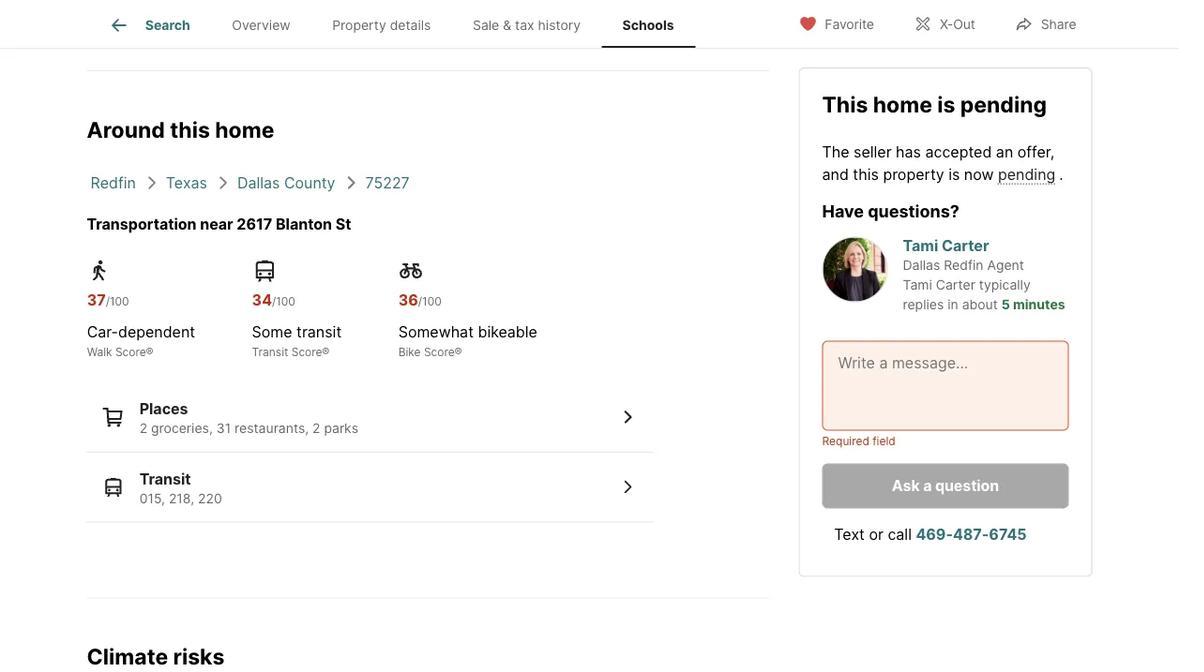 Task type: vqa. For each thing, say whether or not it's contained in the screenshot.
▾ within 'dropdown button'
no



Task type: locate. For each thing, give the bounding box(es) containing it.
/100 inside 34 /100
[[272, 295, 295, 308]]

2 tami from the top
[[903, 277, 932, 293]]

/100 for 37
[[106, 295, 129, 308]]

0 horizontal spatial ®
[[146, 345, 153, 359]]

3 ® from the left
[[455, 345, 462, 359]]

this home is pending
[[822, 91, 1047, 117]]

score for some
[[291, 345, 322, 359]]

tami carter typically replies in about
[[903, 277, 1031, 313]]

2 horizontal spatial /100
[[418, 295, 442, 308]]

details
[[390, 17, 431, 33]]

2617
[[237, 215, 272, 233]]

carter inside tami carter typically replies in about
[[936, 277, 976, 293]]

® for transit
[[322, 345, 330, 359]]

x-out button
[[898, 4, 991, 43]]

0 vertical spatial carter
[[942, 237, 989, 255]]

2 score from the left
[[291, 345, 322, 359]]

out
[[953, 16, 975, 32]]

home up has
[[873, 91, 932, 117]]

score inside car-dependent walk score ®
[[115, 345, 146, 359]]

score
[[115, 345, 146, 359], [291, 345, 322, 359], [424, 345, 455, 359]]

is up "accepted"
[[937, 91, 955, 117]]

score down transit
[[291, 345, 322, 359]]

1 vertical spatial tami
[[903, 277, 932, 293]]

5
[[1002, 297, 1010, 313]]

have
[[822, 201, 864, 221]]

0 vertical spatial is
[[937, 91, 955, 117]]

sale
[[473, 17, 499, 33]]

tab list
[[87, 0, 710, 48]]

1 horizontal spatial /100
[[272, 295, 295, 308]]

0 horizontal spatial 2
[[139, 420, 147, 436]]

transit down some
[[252, 345, 288, 359]]

redfin
[[91, 173, 136, 192], [944, 257, 984, 273]]

bike
[[398, 345, 421, 359]]

carter
[[942, 237, 989, 255], [936, 277, 976, 293]]

restaurants,
[[235, 420, 309, 436]]

have questions?
[[822, 201, 960, 221]]

/100 for 36
[[418, 295, 442, 308]]

/100 inside 37 /100
[[106, 295, 129, 308]]

2
[[139, 420, 147, 436], [312, 420, 320, 436]]

0 horizontal spatial this
[[170, 116, 210, 143]]

1 2 from the left
[[139, 420, 147, 436]]

1 score from the left
[[115, 345, 146, 359]]

0 vertical spatial pending
[[960, 91, 1047, 117]]

0 vertical spatial transit
[[252, 345, 288, 359]]

1 vertical spatial is
[[949, 165, 960, 183]]

tami inside tami carter dallas redfin agent
[[903, 237, 938, 255]]

seller
[[854, 142, 892, 161]]

31
[[216, 420, 231, 436]]

1 ® from the left
[[146, 345, 153, 359]]

tami inside tami carter typically replies in about
[[903, 277, 932, 293]]

x-out
[[940, 16, 975, 32]]

0 vertical spatial redfin
[[91, 173, 136, 192]]

0 horizontal spatial score
[[115, 345, 146, 359]]

overview tab
[[211, 3, 311, 48]]

1 vertical spatial carter
[[936, 277, 976, 293]]

®
[[146, 345, 153, 359], [322, 345, 330, 359], [455, 345, 462, 359]]

dallas
[[237, 173, 280, 192], [903, 257, 940, 273]]

0 vertical spatial dallas
[[237, 173, 280, 192]]

0 horizontal spatial redfin
[[91, 173, 136, 192]]

2 /100 from the left
[[272, 295, 295, 308]]

home up dallas county link
[[215, 116, 274, 143]]

transit inside the transit 015, 218, 220
[[139, 470, 191, 488]]

pending down offer,
[[998, 165, 1056, 183]]

2 ® from the left
[[322, 345, 330, 359]]

1 vertical spatial dallas
[[903, 257, 940, 273]]

groceries,
[[151, 420, 213, 436]]

is down "accepted"
[[949, 165, 960, 183]]

3 /100 from the left
[[418, 295, 442, 308]]

&
[[503, 17, 511, 33]]

this down the seller
[[853, 165, 879, 183]]

property
[[332, 17, 386, 33]]

® down transit
[[322, 345, 330, 359]]

and
[[822, 165, 849, 183]]

favorite button
[[783, 4, 890, 43]]

® inside some transit transit score ®
[[322, 345, 330, 359]]

minutes
[[1013, 297, 1065, 313]]

487-
[[953, 526, 989, 544]]

0 vertical spatial tami
[[903, 237, 938, 255]]

score down somewhat at the left of the page
[[424, 345, 455, 359]]

1 horizontal spatial dallas
[[903, 257, 940, 273]]

1 horizontal spatial redfin
[[944, 257, 984, 273]]

1 /100 from the left
[[106, 295, 129, 308]]

2 horizontal spatial ®
[[455, 345, 462, 359]]

1 horizontal spatial 2
[[312, 420, 320, 436]]

this up texas link
[[170, 116, 210, 143]]

the
[[822, 142, 849, 161]]

1 tami from the top
[[903, 237, 938, 255]]

tami down questions?
[[903, 237, 938, 255]]

overview
[[232, 17, 291, 33]]

® inside car-dependent walk score ®
[[146, 345, 153, 359]]

dallas up 2617
[[237, 173, 280, 192]]

score right walk
[[115, 345, 146, 359]]

texas
[[166, 173, 207, 192]]

tami up replies
[[903, 277, 932, 293]]

redfin up transportation
[[91, 173, 136, 192]]

replies
[[903, 297, 944, 313]]

transit 015, 218, 220
[[139, 470, 222, 506]]

score for car-
[[115, 345, 146, 359]]

carter up agent
[[942, 237, 989, 255]]

is
[[937, 91, 955, 117], [949, 165, 960, 183]]

pending
[[960, 91, 1047, 117], [998, 165, 1056, 183]]

carter up in
[[936, 277, 976, 293]]

/100 inside '36 /100'
[[418, 295, 442, 308]]

® down somewhat at the left of the page
[[455, 345, 462, 359]]

dallas down tami carter link
[[903, 257, 940, 273]]

75227
[[365, 173, 410, 192]]

1 vertical spatial transit
[[139, 470, 191, 488]]

tami
[[903, 237, 938, 255], [903, 277, 932, 293]]

share
[[1041, 16, 1076, 32]]

® down dependent at the left of page
[[146, 345, 153, 359]]

tami carter link
[[903, 237, 989, 255]]

1 horizontal spatial score
[[291, 345, 322, 359]]

transit up 015,
[[139, 470, 191, 488]]

typically
[[979, 277, 1031, 293]]

1 horizontal spatial transit
[[252, 345, 288, 359]]

2 left "parks"
[[312, 420, 320, 436]]

redfin down tami carter link
[[944, 257, 984, 273]]

carter for tami carter typically replies in about
[[936, 277, 976, 293]]

dependent
[[118, 323, 195, 341]]

transit
[[252, 345, 288, 359], [139, 470, 191, 488]]

1 horizontal spatial ®
[[322, 345, 330, 359]]

/100 up somewhat at the left of the page
[[418, 295, 442, 308]]

field
[[873, 435, 896, 448]]

dallas county
[[237, 173, 335, 192]]

/100
[[106, 295, 129, 308], [272, 295, 295, 308], [418, 295, 442, 308]]

x-
[[940, 16, 953, 32]]

® inside somewhat bikeable bike score ®
[[455, 345, 462, 359]]

1 vertical spatial this
[[853, 165, 879, 183]]

37 /100
[[87, 291, 129, 309]]

some
[[252, 323, 292, 341]]

0 horizontal spatial transit
[[139, 470, 191, 488]]

/100 up some
[[272, 295, 295, 308]]

tami carter dallas redfin agent
[[903, 237, 1024, 273]]

36
[[398, 291, 418, 309]]

transit inside some transit transit score ®
[[252, 345, 288, 359]]

2 down the places
[[139, 420, 147, 436]]

220
[[198, 490, 222, 506]]

property
[[883, 165, 944, 183]]

car-dependent walk score ®
[[87, 323, 195, 359]]

transit
[[296, 323, 342, 341]]

share button
[[999, 4, 1092, 43]]

redfin link
[[91, 173, 136, 192]]

score inside some transit transit score ®
[[291, 345, 322, 359]]

1 horizontal spatial this
[[853, 165, 879, 183]]

1 vertical spatial redfin
[[944, 257, 984, 273]]

pending up an
[[960, 91, 1047, 117]]

2 horizontal spatial score
[[424, 345, 455, 359]]

0 horizontal spatial /100
[[106, 295, 129, 308]]

this
[[170, 116, 210, 143], [853, 165, 879, 183]]

score inside somewhat bikeable bike score ®
[[424, 345, 455, 359]]

climate risks
[[87, 644, 225, 670]]

or
[[869, 526, 884, 544]]

transportation near 2617 blanton st
[[87, 215, 351, 233]]

carter inside tami carter dallas redfin agent
[[942, 237, 989, 255]]

/100 up car-
[[106, 295, 129, 308]]

3 score from the left
[[424, 345, 455, 359]]



Task type: describe. For each thing, give the bounding box(es) containing it.
agent
[[987, 257, 1024, 273]]

redfin inside tami carter dallas redfin agent
[[944, 257, 984, 273]]

dallas redfin agenttami carter image
[[822, 237, 888, 302]]

questions?
[[868, 201, 960, 221]]

/100 for 34
[[272, 295, 295, 308]]

search link
[[108, 14, 190, 37]]

somewhat bikeable bike score ®
[[398, 323, 537, 359]]

required
[[822, 435, 870, 448]]

218,
[[169, 490, 194, 506]]

pending .
[[998, 165, 1063, 183]]

37
[[87, 291, 106, 309]]

75227 link
[[365, 173, 410, 192]]

1 horizontal spatial home
[[873, 91, 932, 117]]

015,
[[139, 490, 165, 506]]

accepted
[[925, 142, 992, 161]]

tax
[[515, 17, 534, 33]]

some transit transit score ®
[[252, 323, 342, 359]]

car-
[[87, 323, 118, 341]]

schools
[[622, 17, 674, 33]]

risks
[[173, 644, 225, 670]]

the seller has accepted an offer, and this property is now
[[822, 142, 1055, 183]]

around
[[87, 116, 165, 143]]

34 /100
[[252, 291, 295, 309]]

county
[[284, 173, 335, 192]]

text
[[834, 526, 865, 544]]

6745
[[989, 526, 1027, 544]]

schools tab
[[602, 3, 695, 48]]

favorite
[[825, 16, 874, 32]]

® for bikeable
[[455, 345, 462, 359]]

5 minutes
[[1002, 297, 1065, 313]]

ask a question button
[[822, 464, 1069, 509]]

walk
[[87, 345, 112, 359]]

places
[[139, 400, 188, 418]]

transportation
[[87, 215, 197, 233]]

search
[[145, 17, 190, 33]]

469-487-6745 link
[[916, 526, 1027, 544]]

sale & tax history
[[473, 17, 581, 33]]

history
[[538, 17, 581, 33]]

36 /100
[[398, 291, 442, 309]]

tami for tami carter dallas redfin agent
[[903, 237, 938, 255]]

in
[[948, 297, 958, 313]]

1 vertical spatial pending
[[998, 165, 1056, 183]]

offer,
[[1018, 142, 1055, 161]]

call
[[888, 526, 912, 544]]

pending link
[[998, 165, 1056, 183]]

texas link
[[166, 173, 207, 192]]

an
[[996, 142, 1013, 161]]

carter for tami carter dallas redfin agent
[[942, 237, 989, 255]]

® for dependent
[[146, 345, 153, 359]]

around this home
[[87, 116, 274, 143]]

0 vertical spatial this
[[170, 116, 210, 143]]

st
[[336, 215, 351, 233]]

required field
[[822, 435, 896, 448]]

sale & tax history tab
[[452, 3, 602, 48]]

property details tab
[[311, 3, 452, 48]]

blanton
[[276, 215, 332, 233]]

tab list containing search
[[87, 0, 710, 48]]

this
[[822, 91, 868, 117]]

parks
[[324, 420, 358, 436]]

text or call 469-487-6745
[[834, 526, 1027, 544]]

about
[[962, 297, 998, 313]]

places 2 groceries, 31 restaurants, 2 parks
[[139, 400, 358, 436]]

dallas inside tami carter dallas redfin agent
[[903, 257, 940, 273]]

bikeable
[[478, 323, 537, 341]]

now
[[964, 165, 994, 183]]

property details
[[332, 17, 431, 33]]

ask a question
[[892, 477, 999, 495]]

Write a message... text field
[[838, 352, 1053, 420]]

near
[[200, 215, 233, 233]]

469-
[[916, 526, 953, 544]]

this inside the seller has accepted an offer, and this property is now
[[853, 165, 879, 183]]

0 horizontal spatial home
[[215, 116, 274, 143]]

climate
[[87, 644, 168, 670]]

dallas county link
[[237, 173, 335, 192]]

34
[[252, 291, 272, 309]]

question
[[935, 477, 999, 495]]

score for somewhat
[[424, 345, 455, 359]]

.
[[1059, 165, 1063, 183]]

has
[[896, 142, 921, 161]]

2 2 from the left
[[312, 420, 320, 436]]

0 horizontal spatial dallas
[[237, 173, 280, 192]]

ask
[[892, 477, 920, 495]]

is inside the seller has accepted an offer, and this property is now
[[949, 165, 960, 183]]

tami for tami carter typically replies in about
[[903, 277, 932, 293]]

somewhat
[[398, 323, 474, 341]]



